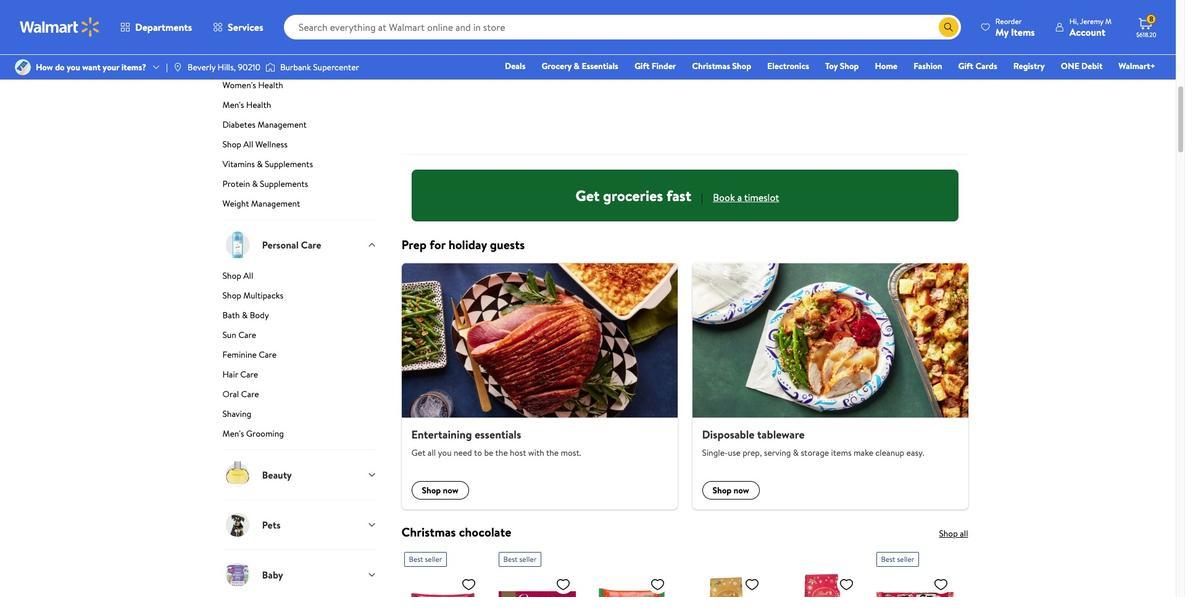Task type: vqa. For each thing, say whether or not it's contained in the screenshot.
THE FREE SHIPPING, ARRIVES IN 3+ DAYS
no



Task type: locate. For each thing, give the bounding box(es) containing it.
1 horizontal spatial 8
[[1150, 14, 1154, 24]]

best seller up m&m's milk chocolate christmas candy - 10 oz bag 'image'
[[882, 555, 915, 565]]

product group
[[404, 0, 481, 149], [499, 0, 576, 149], [593, 0, 670, 149], [688, 0, 765, 149], [782, 0, 859, 149], [877, 0, 954, 149], [404, 548, 481, 598], [499, 548, 576, 598], [877, 548, 954, 598]]

the right be in the left of the page
[[496, 447, 508, 460]]

 image left beverly at left
[[173, 62, 183, 72]]

home
[[223, 40, 246, 52], [875, 60, 898, 72]]

shop up vitamins
[[223, 138, 241, 151]]

1 horizontal spatial you
[[438, 447, 452, 460]]

jeremy
[[1081, 16, 1104, 26]]

shop now down the need
[[422, 485, 459, 497]]

0 vertical spatial you
[[67, 61, 80, 73]]

body
[[250, 309, 269, 322]]

supplements down vitamins & supplements link
[[260, 178, 308, 190]]

care inside hair care link
[[240, 369, 258, 381]]

0 horizontal spatial now
[[443, 485, 459, 497]]

guests
[[490, 237, 525, 253]]

2 value from the left
[[903, 0, 927, 1]]

5383
[[916, 33, 932, 43]]

pickup down bottles,
[[785, 52, 806, 63]]

0 horizontal spatial value
[[809, 0, 832, 1]]

gift for gift cards
[[959, 60, 974, 72]]

1 gift from the left
[[635, 60, 650, 72]]

product group containing fresh baby-cut carrots, 1lb bag
[[404, 0, 481, 149]]

& inside the disposable tableware single-use prep, serving & storage items make cleanup easy.
[[793, 447, 799, 460]]

prep for holiday guests
[[402, 237, 525, 253]]

2 gift from the left
[[959, 60, 974, 72]]

fat
[[732, 1, 745, 14]]

hi, jeremy m account
[[1070, 16, 1112, 39]]

pickup down milk,
[[879, 52, 900, 63]]

one debit
[[1061, 60, 1103, 72]]

pickup for marketside fresh shredded iceberg lettuce, 8 oz bag, fresh
[[501, 52, 522, 63]]

men's down shaving
[[223, 428, 244, 440]]

cards
[[976, 60, 998, 72]]

shop multipacks
[[223, 290, 284, 302]]

supplements down shop all wellness link
[[265, 158, 313, 170]]

1 best seller from the left
[[409, 555, 442, 565]]

0 horizontal spatial seller
[[425, 555, 442, 565]]

pickup down chuck,
[[690, 52, 711, 63]]

pets button
[[223, 500, 377, 550]]

1 value from the left
[[809, 0, 832, 1]]

shop up christmas chocolate
[[422, 485, 441, 497]]

value
[[809, 0, 832, 1], [903, 0, 927, 1]]

best for queen anne milk chocolate cordial cherries, 6.6 oz box, 10 pieces image
[[504, 555, 518, 565]]

items?
[[121, 61, 146, 73]]

1 vertical spatial men's
[[223, 428, 244, 440]]

1 horizontal spatial the
[[546, 447, 559, 460]]

management down protein & supplements
[[251, 198, 300, 210]]

1 horizontal spatial |
[[702, 191, 704, 204]]

best up m&m's milk chocolate christmas candy - 10 oz bag 'image'
[[882, 555, 896, 565]]

0 horizontal spatial fl
[[830, 14, 836, 28]]

 image right 90210
[[266, 61, 275, 73]]

1 horizontal spatial value
[[903, 0, 927, 1]]

use
[[728, 447, 741, 460]]

a
[[738, 191, 742, 204]]

care down first aid link
[[275, 40, 293, 52]]

holiday
[[449, 237, 487, 253]]

2 horizontal spatial oz
[[885, 28, 895, 41]]

get left groceries
[[576, 185, 600, 206]]

2 horizontal spatial best
[[882, 555, 896, 565]]

vitamins & supplements
[[223, 158, 313, 170]]

 image
[[15, 59, 31, 75], [266, 61, 275, 73], [173, 62, 183, 72]]

beauty button
[[223, 450, 377, 500]]

best seller for hershey's kisses milk chocolate christmas candy, bag 10.1 oz image
[[409, 555, 442, 565]]

home for home health care
[[223, 40, 246, 52]]

1 horizontal spatial best seller
[[504, 555, 537, 565]]

645
[[727, 33, 740, 43]]

diabetes
[[223, 119, 256, 131]]

8 up $618.20
[[1150, 14, 1154, 24]]

all down diabetes
[[243, 138, 253, 151]]

lindt lindor assorted chocolate candy truffles, 8.5 oz. bag image
[[688, 573, 765, 598]]

1 best from the left
[[409, 555, 423, 565]]

8220
[[822, 33, 838, 43]]

gift left "finder"
[[635, 60, 650, 72]]

0 horizontal spatial christmas
[[402, 524, 456, 541]]

seller for queen anne milk chocolate cordial cherries, 6.6 oz box, 10 pieces image
[[520, 555, 537, 565]]

0 vertical spatial men's
[[223, 99, 244, 111]]

christmas down tray at the top
[[692, 60, 731, 72]]

care inside personal care dropdown button
[[301, 238, 321, 252]]

0 vertical spatial |
[[166, 61, 168, 73]]

all up ground
[[688, 0, 699, 1]]

0 vertical spatial all
[[428, 447, 436, 460]]

seller up hershey's kisses milk chocolate christmas candy, bag 10.1 oz image
[[425, 555, 442, 565]]

count
[[832, 28, 859, 41]]

supplements inside vitamins & supplements link
[[265, 158, 313, 170]]

2 horizontal spatial  image
[[266, 61, 275, 73]]

product group containing great value purified drinking water, 16.9 fl oz bottles, 40 count
[[782, 0, 859, 149]]

lindt lindor holiday milk chocolate candy truffles, 8.5 oz. bag image
[[782, 573, 859, 598]]

men's grooming link
[[223, 428, 377, 450]]

2 now from the left
[[734, 485, 750, 497]]

the right with
[[546, 447, 559, 460]]

& right protein
[[252, 178, 258, 190]]

2 8 from the left
[[536, 14, 542, 28]]

1 vertical spatial you
[[438, 447, 452, 460]]

1 8 from the left
[[1150, 14, 1154, 24]]

milk,
[[877, 14, 897, 28]]

seller up m&m's milk chocolate christmas candy - 10 oz bag 'image'
[[898, 555, 915, 565]]

0 horizontal spatial 8
[[536, 14, 542, 28]]

vitamins & supplements link
[[223, 158, 377, 175]]

oz down whole
[[885, 28, 895, 41]]

fresh inside fresh banana fruit, each
[[593, 0, 617, 11]]

2 shop now from the left
[[713, 485, 750, 497]]

& right bath
[[242, 309, 248, 322]]

fl
[[830, 14, 836, 28], [877, 28, 883, 41]]

shop now for disposable
[[713, 485, 750, 497]]

care inside the home health care link
[[275, 40, 293, 52]]

1 horizontal spatial home
[[875, 60, 898, 72]]

men's health link
[[223, 99, 377, 116]]

pickup down the carrots,
[[407, 39, 428, 49]]

management up wellness
[[258, 119, 307, 131]]

shop now inside disposable tableware list item
[[713, 485, 750, 497]]

gift left cards
[[959, 60, 974, 72]]

each
[[618, 11, 639, 25]]

burbank
[[280, 61, 311, 73]]

christmas inside christmas shop link
[[692, 60, 731, 72]]

2 horizontal spatial best seller
[[882, 555, 915, 565]]

great up milk,
[[877, 0, 901, 1]]

value inside great value whole vitamin d milk, gallon, 128 fl oz
[[903, 0, 927, 1]]

0 vertical spatial home
[[223, 40, 246, 52]]

1 now from the left
[[443, 485, 459, 497]]

now inside entertaining essentials list item
[[443, 485, 459, 497]]

fresh down shredded at the top of page
[[499, 28, 522, 41]]

1 horizontal spatial best
[[504, 555, 518, 565]]

great for great value purified drinking water, 16.9 fl oz bottles, 40 count
[[782, 0, 807, 1]]

1 great from the left
[[782, 0, 807, 1]]

great value whole vitamin d milk, gallon, 128 fl oz
[[877, 0, 949, 41]]

all up shop multipacks
[[243, 270, 253, 282]]

pickup
[[596, 34, 617, 45], [407, 39, 428, 49], [501, 52, 522, 63], [690, 52, 711, 63], [785, 52, 806, 63], [879, 52, 900, 63]]

0 horizontal spatial best seller
[[409, 555, 442, 565]]

value up 16.9
[[809, 0, 832, 1]]

best up hershey's kisses milk chocolate christmas candy, bag 10.1 oz image
[[409, 555, 423, 565]]

0 horizontal spatial oz
[[544, 14, 554, 28]]

you right the do
[[67, 61, 80, 73]]

add to favorites list, queen anne milk chocolate cordial cherries, 6.6 oz box, 10 pieces image
[[556, 577, 571, 593]]

protein & supplements
[[223, 178, 308, 190]]

banana
[[619, 0, 650, 11]]

1 vertical spatial |
[[702, 191, 704, 204]]

best seller
[[409, 555, 442, 565], [504, 555, 537, 565], [882, 555, 915, 565]]

health up women's health
[[242, 59, 267, 72]]

home left fashion link
[[875, 60, 898, 72]]

pickup for great value whole vitamin d milk, gallon, 128 fl oz
[[879, 52, 900, 63]]

fl right 16.9
[[830, 14, 836, 28]]

get
[[576, 185, 600, 206], [412, 447, 426, 460]]

health
[[248, 40, 273, 52], [242, 59, 267, 72], [258, 79, 283, 91], [246, 99, 271, 111]]

| left book
[[702, 191, 704, 204]]

gallon,
[[899, 14, 929, 28]]

all
[[688, 0, 699, 1], [243, 138, 253, 151], [243, 270, 253, 282]]

hair care link
[[223, 369, 377, 386]]

1949
[[538, 33, 553, 43]]

1 horizontal spatial now
[[734, 485, 750, 497]]

shop now down use
[[713, 485, 750, 497]]

0 horizontal spatial  image
[[15, 59, 31, 75]]

& right grocery in the top of the page
[[574, 60, 580, 72]]

best up queen anne milk chocolate cordial cherries, 6.6 oz box, 10 pieces image
[[504, 555, 518, 565]]

first aid link
[[223, 20, 377, 37]]

men's
[[223, 99, 244, 111], [223, 428, 244, 440]]

3 best from the left
[[882, 555, 896, 565]]

shop all
[[940, 528, 969, 540]]

| right the items?
[[166, 61, 168, 73]]

protein
[[223, 178, 250, 190]]

christmas up hershey's kisses milk chocolate christmas candy, bag 10.1 oz image
[[402, 524, 456, 541]]

&
[[574, 60, 580, 72], [257, 158, 263, 170], [252, 178, 258, 190], [242, 309, 248, 322], [793, 447, 799, 460]]

add to favorites list, lindt lindor holiday milk chocolate candy truffles, 8.5 oz. bag image
[[840, 577, 854, 593]]

care right the sun
[[238, 329, 256, 342]]

care for personal care
[[301, 238, 321, 252]]

add to favorites list, m&m's milk chocolate christmas candy - 10 oz bag image
[[934, 577, 949, 593]]

3 best seller from the left
[[882, 555, 915, 565]]

fresh left the "baby-"
[[404, 0, 428, 1]]

now down the need
[[443, 485, 459, 497]]

make
[[854, 447, 874, 460]]

great inside great value purified drinking water, 16.9 fl oz bottles, 40 count
[[782, 0, 807, 1]]

oz left bag, at the left top of page
[[544, 14, 554, 28]]

walmart image
[[20, 17, 100, 37]]

your
[[103, 61, 119, 73]]

1 horizontal spatial great
[[877, 0, 901, 1]]

fl down whole
[[877, 28, 883, 41]]

1 seller from the left
[[425, 555, 442, 565]]

reorder
[[996, 16, 1022, 26]]

1 the from the left
[[496, 447, 508, 460]]

care
[[275, 40, 293, 52], [301, 238, 321, 252], [238, 329, 256, 342], [259, 349, 277, 361], [240, 369, 258, 381], [241, 388, 259, 401]]

supplements for vitamins & supplements
[[265, 158, 313, 170]]

product group containing fresh banana fruit, each
[[593, 0, 670, 149]]

bath & body link
[[223, 309, 377, 327]]

you left the need
[[438, 447, 452, 460]]

best seller up queen anne milk chocolate cordial cherries, 6.6 oz box, 10 pieces image
[[504, 555, 537, 565]]

weight
[[223, 198, 249, 210]]

oz right 16.9
[[839, 14, 848, 28]]

care right feminine
[[259, 349, 277, 361]]

care for oral care
[[241, 388, 259, 401]]

care inside sun care link
[[238, 329, 256, 342]]

carrots,
[[404, 1, 439, 14]]

0 horizontal spatial best
[[409, 555, 423, 565]]

1 vertical spatial management
[[251, 198, 300, 210]]

care right oral
[[241, 388, 259, 401]]

0 horizontal spatial all
[[428, 447, 436, 460]]

1 horizontal spatial  image
[[173, 62, 183, 72]]

you inside entertaining essentials get all you need to be the host with the most.
[[438, 447, 452, 460]]

feminine care
[[223, 349, 277, 361]]

seller up queen anne milk chocolate cordial cherries, 6.6 oz box, 10 pieces image
[[520, 555, 537, 565]]

0 vertical spatial management
[[258, 119, 307, 131]]

shop down "single-"
[[713, 485, 732, 497]]

1 vertical spatial get
[[412, 447, 426, 460]]

2 the from the left
[[546, 447, 559, 460]]

toy
[[826, 60, 838, 72]]

2 seller from the left
[[520, 555, 537, 565]]

8 inside the marketside fresh shredded iceberg lettuce, 8 oz bag, fresh
[[536, 14, 542, 28]]

now down use
[[734, 485, 750, 497]]

shop now for entertaining
[[422, 485, 459, 497]]

health for home
[[248, 40, 273, 52]]

1 horizontal spatial oz
[[839, 14, 848, 28]]

health down 90210
[[258, 79, 283, 91]]

2 horizontal spatial seller
[[898, 555, 915, 565]]

care right 'hair'
[[240, 369, 258, 381]]

& for bath
[[242, 309, 248, 322]]

add to favorites list, reese's milk chocolate peanut butter snack size trees christmas candy, bag 9.6 oz image
[[651, 577, 665, 593]]

hair care
[[223, 369, 258, 381]]

gift finder link
[[629, 59, 682, 73]]

0 vertical spatial get
[[576, 185, 600, 206]]

christmas shop link
[[687, 59, 757, 73]]

great for great value whole vitamin d milk, gallon, 128 fl oz
[[877, 0, 901, 1]]

all inside entertaining essentials get all you need to be the host with the most.
[[428, 447, 436, 460]]

best seller up hershey's kisses milk chocolate christmas candy, bag 10.1 oz image
[[409, 555, 442, 565]]

now inside disposable tableware list item
[[734, 485, 750, 497]]

great inside great value whole vitamin d milk, gallon, 128 fl oz
[[877, 0, 901, 1]]

0 horizontal spatial gift
[[635, 60, 650, 72]]

0 horizontal spatial home
[[223, 40, 246, 52]]

shop up bath
[[223, 290, 241, 302]]

value up gallon,
[[903, 0, 927, 1]]

supplements inside protein & supplements link
[[260, 178, 308, 190]]

all
[[428, 447, 436, 460], [960, 528, 969, 540]]

8 up 1949
[[536, 14, 542, 28]]

list
[[394, 263, 976, 510]]

2 best seller from the left
[[504, 555, 537, 565]]

chuck,
[[688, 28, 717, 41]]

home link
[[870, 59, 904, 73]]

bath
[[223, 309, 240, 322]]

1 vertical spatial supplements
[[260, 178, 308, 190]]

& for vitamins
[[257, 158, 263, 170]]

1 vertical spatial all
[[243, 138, 253, 151]]

fresh up bag, at the left top of page
[[548, 0, 572, 1]]

care inside feminine care link
[[259, 349, 277, 361]]

fl inside great value whole vitamin d milk, gallon, 128 fl oz
[[877, 28, 883, 41]]

0 horizontal spatial great
[[782, 0, 807, 1]]

 image for how
[[15, 59, 31, 75]]

care right personal
[[301, 238, 321, 252]]

health down "aid"
[[248, 40, 273, 52]]

1 vertical spatial home
[[875, 60, 898, 72]]

1 horizontal spatial seller
[[520, 555, 537, 565]]

2 vertical spatial all
[[243, 270, 253, 282]]

care inside oral care link
[[241, 388, 259, 401]]

2 best from the left
[[504, 555, 518, 565]]

1 vertical spatial christmas
[[402, 524, 456, 541]]

supplements
[[265, 158, 313, 170], [260, 178, 308, 190]]

reorder my items
[[996, 16, 1035, 39]]

 image left how
[[15, 59, 31, 75]]

entertaining essentials list item
[[394, 263, 685, 510]]

1 men's from the top
[[223, 99, 244, 111]]

personal care button
[[223, 220, 377, 270]]

0 horizontal spatial get
[[412, 447, 426, 460]]

1 horizontal spatial christmas
[[692, 60, 731, 72]]

0 vertical spatial christmas
[[692, 60, 731, 72]]

management for weight management
[[251, 198, 300, 210]]

shop now inside entertaining essentials list item
[[422, 485, 459, 497]]

pickup for all natural* 80% lean/20% fat ground beef chuck, 2.25 lb tray
[[690, 52, 711, 63]]

health down women's health
[[246, 99, 271, 111]]

3 seller from the left
[[898, 555, 915, 565]]

get down entertaining
[[412, 447, 426, 460]]

0 vertical spatial supplements
[[265, 158, 313, 170]]

1 horizontal spatial gift
[[959, 60, 974, 72]]

deals
[[505, 60, 526, 72]]

0 vertical spatial all
[[688, 0, 699, 1]]

& right serving at bottom right
[[793, 447, 799, 460]]

multipacks
[[243, 290, 284, 302]]

& down shop all wellness
[[257, 158, 263, 170]]

2 men's from the top
[[223, 428, 244, 440]]

1 horizontal spatial fl
[[877, 28, 883, 41]]

0 horizontal spatial the
[[496, 447, 508, 460]]

value inside great value purified drinking water, 16.9 fl oz bottles, 40 count
[[809, 0, 832, 1]]

oz inside great value purified drinking water, 16.9 fl oz bottles, 40 count
[[839, 14, 848, 28]]

0 horizontal spatial |
[[166, 61, 168, 73]]

grooming
[[246, 428, 284, 440]]

great up the water, in the right of the page
[[782, 0, 807, 1]]

16.9
[[812, 14, 828, 28]]

toy shop link
[[820, 59, 865, 73]]

fresh left each
[[593, 0, 617, 11]]

pickup down lettuce,
[[501, 52, 522, 63]]

women's
[[223, 79, 256, 91]]

0 horizontal spatial shop now
[[422, 485, 459, 497]]

with
[[529, 447, 545, 460]]

the
[[496, 447, 508, 460], [546, 447, 559, 460]]

8 inside 8 $618.20
[[1150, 14, 1154, 24]]

disposable tableware list item
[[685, 263, 976, 510]]

all inside all natural* 80% lean/20% fat ground beef chuck, 2.25 lb tray
[[688, 0, 699, 1]]

80%
[[740, 0, 758, 1]]

1 horizontal spatial shop now
[[713, 485, 750, 497]]

men's up diabetes
[[223, 99, 244, 111]]

1 shop now from the left
[[422, 485, 459, 497]]

2 great from the left
[[877, 0, 901, 1]]

home up 'kids''
[[223, 40, 246, 52]]

1 vertical spatial all
[[960, 528, 969, 540]]

christmas for christmas chocolate
[[402, 524, 456, 541]]

great
[[782, 0, 807, 1], [877, 0, 901, 1]]



Task type: describe. For each thing, give the bounding box(es) containing it.
beverly hills, 90210
[[188, 61, 261, 73]]

shaving
[[223, 408, 251, 421]]

supercenter
[[313, 61, 359, 73]]

search icon image
[[944, 22, 954, 32]]

m&m's milk chocolate christmas candy - 10 oz bag image
[[877, 573, 954, 598]]

fruit,
[[593, 11, 616, 25]]

get inside entertaining essentials get all you need to be the host with the most.
[[412, 447, 426, 460]]

gift for gift finder
[[635, 60, 650, 72]]

vitamin
[[906, 1, 939, 14]]

bottles,
[[782, 28, 815, 41]]

m
[[1106, 16, 1112, 26]]

seller for m&m's milk chocolate christmas candy - 10 oz bag 'image'
[[898, 555, 915, 565]]

men's health
[[223, 99, 271, 111]]

women's health link
[[223, 79, 377, 96]]

add to favorites list, hershey's kisses milk chocolate christmas candy, bag 10.1 oz image
[[462, 577, 476, 593]]

shop all wellness link
[[223, 138, 377, 156]]

electronics link
[[762, 59, 815, 73]]

shop inside disposable tableware list item
[[713, 485, 732, 497]]

pickup for great value purified drinking water, 16.9 fl oz bottles, 40 count
[[785, 52, 806, 63]]

wellness
[[255, 138, 288, 151]]

40
[[817, 28, 830, 41]]

value for vitamin
[[903, 0, 927, 1]]

shop all link
[[223, 270, 377, 287]]

Search search field
[[284, 15, 961, 40]]

management for diabetes management
[[258, 119, 307, 131]]

2.25
[[720, 28, 738, 41]]

pickup for fresh baby-cut carrots, 1lb bag
[[407, 39, 428, 49]]

all for shop all wellness
[[243, 138, 253, 151]]

list containing entertaining essentials
[[394, 263, 976, 510]]

now for entertaining
[[443, 485, 459, 497]]

walmart+ link
[[1114, 59, 1162, 73]]

shop right "toy"
[[840, 60, 859, 72]]

for
[[430, 237, 446, 253]]

gift cards link
[[953, 59, 1003, 73]]

one
[[1061, 60, 1080, 72]]

sun care link
[[223, 329, 377, 346]]

grocery & essentials
[[542, 60, 619, 72]]

burbank supercenter
[[280, 61, 359, 73]]

1674
[[444, 19, 458, 30]]

care for sun care
[[238, 329, 256, 342]]

reese's milk chocolate peanut butter snack size trees christmas candy, bag 9.6 oz image
[[593, 573, 670, 598]]

oral care link
[[223, 388, 377, 406]]

health for men's
[[246, 99, 271, 111]]

product group containing great value whole vitamin d milk, gallon, 128 fl oz
[[877, 0, 954, 149]]

fresh inside fresh baby-cut carrots, 1lb bag
[[404, 0, 428, 1]]

tableware
[[758, 427, 805, 443]]

services button
[[203, 12, 274, 42]]

fresh baby-cut carrots, 1lb bag
[[404, 0, 471, 14]]

0 horizontal spatial you
[[67, 61, 80, 73]]

christmas for christmas shop
[[692, 60, 731, 72]]

home for home
[[875, 60, 898, 72]]

home health care
[[223, 40, 293, 52]]

kids' health
[[223, 59, 267, 72]]

easy.
[[907, 447, 925, 460]]

need
[[454, 447, 472, 460]]

 image for burbank
[[266, 61, 275, 73]]

product group containing all natural* 80% lean/20% fat ground beef chuck, 2.25 lb tray
[[688, 0, 765, 149]]

cleanup
[[876, 447, 905, 460]]

shop inside entertaining essentials list item
[[422, 485, 441, 497]]

shop up shop multipacks
[[223, 270, 241, 282]]

pickup down fruit, at the top of page
[[596, 34, 617, 45]]

shop all link
[[940, 528, 969, 540]]

seller for hershey's kisses milk chocolate christmas candy, bag 10.1 oz image
[[425, 555, 442, 565]]

whole
[[877, 1, 904, 14]]

men's for men's health
[[223, 99, 244, 111]]

hershey's kisses milk chocolate christmas candy, bag 10.1 oz image
[[404, 573, 481, 598]]

men's for men's grooming
[[223, 428, 244, 440]]

fresh banana fruit, each
[[593, 0, 650, 25]]

aid
[[242, 20, 254, 32]]

items
[[1011, 25, 1035, 39]]

best for m&m's milk chocolate christmas candy - 10 oz bag 'image'
[[882, 555, 896, 565]]

departments button
[[110, 12, 203, 42]]

diabetes management
[[223, 119, 307, 131]]

drinking
[[818, 1, 855, 14]]

care for feminine care
[[259, 349, 277, 361]]

90210
[[238, 61, 261, 73]]

want
[[82, 61, 101, 73]]

1 horizontal spatial all
[[960, 528, 969, 540]]

bath & body
[[223, 309, 269, 322]]

all for shop all
[[243, 270, 253, 282]]

how do you want your items?
[[36, 61, 146, 73]]

value for drinking
[[809, 0, 832, 1]]

best seller for queen anne milk chocolate cordial cherries, 6.6 oz box, 10 pieces image
[[504, 555, 537, 565]]

account
[[1070, 25, 1106, 39]]

items
[[832, 447, 852, 460]]

shop up add to favorites list, m&m's milk chocolate christmas candy - 10 oz bag image in the right of the page
[[940, 528, 958, 540]]

cut
[[455, 0, 470, 1]]

baby-
[[430, 0, 455, 1]]

health for women's
[[258, 79, 283, 91]]

home health care link
[[223, 40, 377, 57]]

best for hershey's kisses milk chocolate christmas candy, bag 10.1 oz image
[[409, 555, 423, 565]]

oz inside the marketside fresh shredded iceberg lettuce, 8 oz bag, fresh
[[544, 14, 554, 28]]

sun
[[223, 329, 236, 342]]

product group containing marketside fresh shredded iceberg lettuce, 8 oz bag, fresh
[[499, 0, 576, 149]]

most.
[[561, 447, 582, 460]]

shop down the 645
[[733, 60, 752, 72]]

personal care
[[262, 238, 321, 252]]

care for hair care
[[240, 369, 258, 381]]

fl inside great value purified drinking water, 16.9 fl oz bottles, 40 count
[[830, 14, 836, 28]]

supplements for protein & supplements
[[260, 178, 308, 190]]

serving
[[764, 447, 791, 460]]

baby
[[262, 569, 283, 582]]

& for grocery
[[574, 60, 580, 72]]

tray
[[688, 41, 705, 55]]

diabetes management link
[[223, 119, 377, 136]]

water,
[[782, 14, 810, 28]]

shaving link
[[223, 408, 377, 425]]

groceries
[[603, 185, 663, 206]]

first aid
[[223, 20, 254, 32]]

prep,
[[743, 447, 762, 460]]

disposable
[[702, 427, 755, 443]]

one debit link
[[1056, 59, 1109, 73]]

storage
[[801, 447, 829, 460]]

fashion link
[[909, 59, 948, 73]]

health for kids'
[[242, 59, 267, 72]]

oz inside great value whole vitamin d milk, gallon, 128 fl oz
[[885, 28, 895, 41]]

add to favorites list, lindt lindor assorted chocolate candy truffles, 8.5 oz. bag image
[[745, 577, 760, 593]]

do
[[55, 61, 65, 73]]

1 horizontal spatial get
[[576, 185, 600, 206]]

shop multipacks link
[[223, 290, 377, 307]]

best seller for m&m's milk chocolate christmas candy - 10 oz bag 'image'
[[882, 555, 915, 565]]

pets
[[262, 519, 281, 532]]

queen anne milk chocolate cordial cherries, 6.6 oz box, 10 pieces image
[[499, 573, 576, 598]]

natural*
[[701, 0, 737, 1]]

Walmart Site-Wide search field
[[284, 15, 961, 40]]

book a timeslot
[[713, 191, 780, 204]]

essentials
[[582, 60, 619, 72]]

marketside fresh shredded iceberg lettuce, 8 oz bag, fresh
[[499, 0, 575, 41]]

registry
[[1014, 60, 1045, 72]]

personal
[[262, 238, 299, 252]]

men's grooming
[[223, 428, 284, 440]]

& for protein
[[252, 178, 258, 190]]

lb
[[740, 28, 748, 41]]

fashion
[[914, 60, 943, 72]]

now for disposable
[[734, 485, 750, 497]]

gift cards
[[959, 60, 998, 72]]

bag,
[[556, 14, 575, 28]]

to
[[474, 447, 482, 460]]

shredded
[[499, 1, 539, 14]]

 image for beverly
[[173, 62, 183, 72]]



